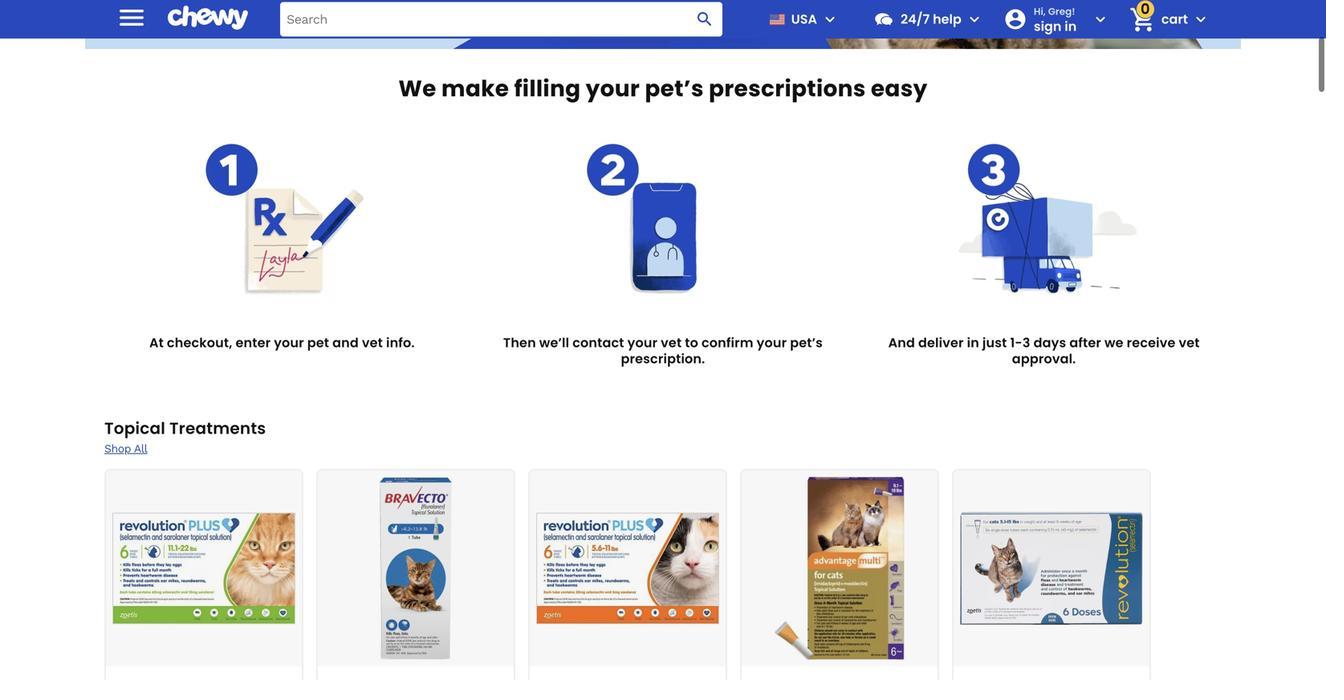 Task type: describe. For each thing, give the bounding box(es) containing it.
get twenty percent off your first pharmacy order. save with america's number one pet pharmacy.* code: rx20 *exclusions apply image
[[85, 0, 1241, 49]]

days
[[1034, 334, 1067, 352]]

Product search field
[[280, 2, 723, 37]]

help
[[933, 10, 962, 28]]

sign
[[1034, 17, 1062, 35]]

filling
[[514, 73, 581, 104]]

revolution topical solution for cats, 5.1-15 lbs, (blue box), 6 doses (6-mos. supply) image
[[960, 477, 1143, 660]]

prescriptions
[[709, 73, 866, 104]]

easy
[[871, 73, 928, 104]]

hi, greg! sign in
[[1034, 5, 1077, 35]]

and
[[889, 334, 915, 352]]

then we'll contact your vet to confirm your pet's prescription.
[[503, 334, 823, 368]]

your for pet's
[[586, 73, 640, 104]]

pet
[[307, 334, 329, 352]]

and deliver in just 1-3 days after we receive vet approval.
[[889, 334, 1200, 368]]

contact
[[573, 334, 624, 352]]

your for pet
[[274, 334, 304, 352]]

bravecto topical solution for cats, 6.2-13.8 lbs, (blue box), 1 dose (12-wks. supply) image
[[324, 477, 507, 660]]

after
[[1070, 334, 1102, 352]]

then
[[503, 334, 536, 352]]

treatments
[[169, 417, 266, 440]]

topical treatments shop all
[[104, 417, 266, 455]]

chewy support image
[[874, 9, 894, 30]]

1-
[[1010, 334, 1023, 352]]

cart
[[1162, 10, 1188, 28]]

help menu image
[[965, 10, 984, 29]]

revolution plus topical solution for cats, 5.6-11 lbs, (orange box), 6 doses (6-mos. supply) image
[[536, 477, 719, 660]]

0 horizontal spatial menu image
[[116, 1, 148, 34]]

items image
[[1128, 5, 1157, 34]]



Task type: locate. For each thing, give the bounding box(es) containing it.
receive
[[1127, 334, 1176, 352]]

confirm
[[702, 334, 754, 352]]

enter
[[236, 334, 271, 352]]

advantage multi topical solution for cats, 9.1-18 lbs, (purple box), 6 doses (6-mos. supply) image
[[748, 477, 931, 660]]

shop all link
[[104, 442, 147, 455]]

pet's inside then we'll contact your vet to confirm your pet's prescription.
[[790, 334, 823, 352]]

24/7 help link
[[867, 0, 962, 39]]

vet left to
[[661, 334, 682, 352]]

topical
[[104, 417, 165, 440]]

account menu image
[[1091, 10, 1110, 29]]

just
[[983, 334, 1007, 352]]

cart link
[[1123, 0, 1188, 39]]

24/7 help
[[901, 10, 962, 28]]

1 vertical spatial pet's
[[790, 334, 823, 352]]

info.
[[386, 334, 415, 352]]

menu image
[[116, 1, 148, 34], [821, 10, 840, 29]]

2 horizontal spatial vet
[[1179, 334, 1200, 352]]

1 horizontal spatial vet
[[661, 334, 682, 352]]

1 vet from the left
[[362, 334, 383, 352]]

usa button
[[763, 0, 840, 39]]

1 horizontal spatial menu image
[[821, 10, 840, 29]]

menu image left chewy home "image"
[[116, 1, 148, 34]]

we
[[399, 73, 437, 104]]

revolution plus topical solution for cats, 11.1-22 lbs, (green box), 6 doses (6-mos. supply) image
[[112, 477, 295, 660]]

vet inside and deliver in just 1-3 days after we receive vet approval.
[[1179, 334, 1200, 352]]

0 horizontal spatial vet
[[362, 334, 383, 352]]

all
[[134, 442, 147, 455]]

menu image inside usa dropdown button
[[821, 10, 840, 29]]

list
[[104, 469, 1222, 680]]

and
[[333, 334, 359, 352]]

shop
[[104, 442, 131, 455]]

chewy home image
[[168, 0, 248, 36]]

submit search image
[[695, 10, 715, 29]]

hi,
[[1034, 5, 1046, 18]]

cart menu image
[[1192, 10, 1211, 29]]

we make filling your pet's prescriptions easy
[[399, 73, 928, 104]]

1 horizontal spatial pet's
[[790, 334, 823, 352]]

your right the confirm
[[757, 334, 787, 352]]

in
[[1065, 17, 1077, 35]]

your for vet
[[628, 334, 658, 352]]

vet right receive
[[1179, 334, 1200, 352]]

at
[[149, 334, 164, 352]]

we'll
[[539, 334, 569, 352]]

vet
[[362, 334, 383, 352], [661, 334, 682, 352], [1179, 334, 1200, 352]]

your left the pet
[[274, 334, 304, 352]]

pet's down get twenty percent off your first pharmacy order. save with america's number one pet pharmacy.* code: rx20 *exclusions apply image
[[645, 73, 704, 104]]

vet right and
[[362, 334, 383, 352]]

2 vet from the left
[[661, 334, 682, 352]]

3
[[1023, 334, 1031, 352]]

we
[[1105, 334, 1124, 352]]

0 horizontal spatial pet's
[[645, 73, 704, 104]]

your
[[586, 73, 640, 104], [274, 334, 304, 352], [628, 334, 658, 352], [757, 334, 787, 352]]

24/7
[[901, 10, 930, 28]]

usa
[[791, 10, 817, 28]]

deliver
[[919, 334, 964, 352]]

3 vet from the left
[[1179, 334, 1200, 352]]

in
[[967, 334, 980, 352]]

your right contact
[[628, 334, 658, 352]]

prescription.
[[621, 350, 705, 368]]

greg!
[[1048, 5, 1076, 18]]

make
[[442, 73, 509, 104]]

your right filling
[[586, 73, 640, 104]]

menu image right usa
[[821, 10, 840, 29]]

pet's right the confirm
[[790, 334, 823, 352]]

vet inside then we'll contact your vet to confirm your pet's prescription.
[[661, 334, 682, 352]]

approval.
[[1012, 350, 1076, 368]]

pet's
[[645, 73, 704, 104], [790, 334, 823, 352]]

Search text field
[[280, 2, 723, 37]]

to
[[685, 334, 699, 352]]

checkout,
[[167, 334, 232, 352]]

0 vertical spatial pet's
[[645, 73, 704, 104]]

at checkout, enter your pet and vet info.
[[149, 334, 415, 352]]



Task type: vqa. For each thing, say whether or not it's contained in the screenshot.
Chewy Support image
yes



